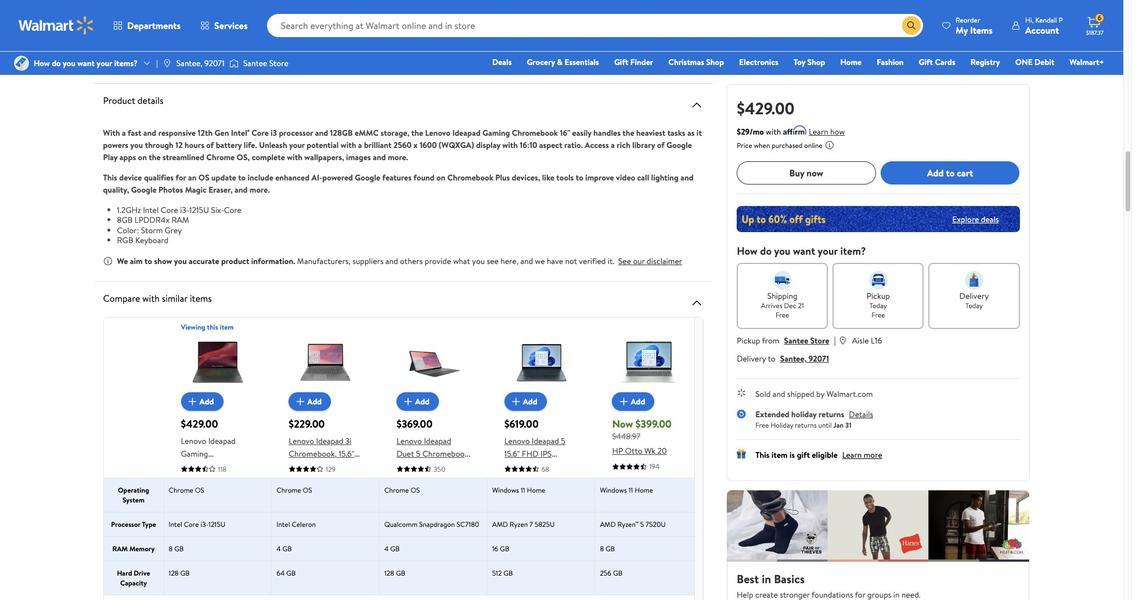Task type: vqa. For each thing, say whether or not it's contained in the screenshot.
(WQXGA)
yes



Task type: locate. For each thing, give the bounding box(es) containing it.
responsive
[[158, 127, 196, 139]]

lenovo ideapad gaming chromebook laptop, 16.0" wqxga 2.5k ips, intel core i3-1215u, 8gb ram, 128gb emmc, storm grey, 82v80009ux, cloud gaming image
[[188, 332, 248, 393]]

wk
[[645, 446, 656, 457]]

5825u
[[535, 520, 555, 530]]

six-
[[211, 204, 224, 216]]

 image
[[229, 58, 239, 69]]

128 for second 128 gb cell from right
[[169, 569, 179, 579]]

free down shipping
[[776, 310, 790, 320]]

gaming down 82v80009ux,
[[181, 551, 208, 562]]

chrome os down fhd,
[[277, 486, 312, 495]]

1 horizontal spatial windows
[[524, 500, 555, 511]]

row containing $429.00
[[104, 322, 703, 562]]

add for $369.00
[[415, 396, 430, 408]]

ram right lpddr4x
[[172, 215, 189, 226]]

0 horizontal spatial 128gb
[[220, 512, 243, 524]]

have
[[547, 256, 563, 267]]

home left fashion link
[[841, 56, 862, 68]]

3 chrome os from the left
[[385, 486, 420, 495]]

8 gb up 256
[[600, 544, 615, 554]]

intel core i3-1215u cell
[[164, 513, 272, 537]]

0 horizontal spatial windows 11 home
[[492, 486, 546, 495]]

shop right 'toy'
[[808, 56, 826, 68]]

1 horizontal spatial santee,
[[781, 353, 807, 365]]

1 shop from the left
[[707, 56, 724, 68]]

the
[[412, 127, 423, 139], [623, 127, 635, 139], [149, 152, 161, 163]]

pickup today free
[[867, 290, 890, 320]]

1 128 gb from the left
[[169, 569, 190, 579]]

lenovo inside $619.00 lenovo ideapad 5 15.6" fhd ips laptop, amd ryzen 7 5825u, 16gb ram, 512gb ssd, abyss blue, windows 11 home, 82sg00blus
[[505, 436, 530, 447]]

gift finder link
[[609, 56, 659, 69]]

product group
[[251, 0, 380, 10], [406, 0, 535, 10], [561, 0, 690, 10]]

call
[[638, 172, 650, 184]]

1 horizontal spatial 4 gb
[[385, 544, 400, 554]]

3 product group from the left
[[561, 0, 690, 10]]

Search search field
[[267, 14, 924, 37]]

this inside this device qualifies for an os update to include enhanced ai-powered google features found on chromebook plus devices, like tools to improve video call lighting and quality, google photos magic eraser, and more.
[[103, 172, 117, 184]]

0 vertical spatial 8gb
[[117, 215, 133, 226]]

0 horizontal spatial do
[[52, 57, 61, 69]]

add to cart image for $619.00
[[509, 395, 523, 409]]

gb
[[174, 544, 184, 554], [283, 544, 292, 554], [390, 544, 400, 554], [500, 544, 510, 554], [606, 544, 615, 554], [180, 569, 190, 579], [286, 569, 296, 579], [396, 569, 406, 579], [504, 569, 513, 579], [613, 569, 623, 579]]

gaming up wqxga
[[181, 448, 208, 460]]

your inside with a fast and responsive 12th gen intel® core i3 processor and 128gb emmc storage, the lenovo ideapad gaming chromebook 16" easily handles the heaviest tasks as it powers you through 12 hours of battery life. unleash your potential with a brilliant 2560 x 1600 (wqxga) display with 16:10 aspect ratio. access a rich library of google play apps on the streamlined chrome os, complete with wallpapers, images and more.
[[289, 139, 305, 151]]

item
[[149, 53, 172, 69], [220, 322, 234, 332], [772, 450, 788, 461]]

delivery for to
[[737, 353, 766, 365]]

5 inside $369.00 lenovo ideapad duet 5 chromebook laptop, 13.3" fhd oled touchscreen, qualcomm snapdragon sc7180, 4gb ram, 128gb ssd, abyss blue, 82qs0001us
[[416, 448, 421, 460]]

core left 'i3'
[[252, 127, 269, 139]]

this right gifting made easy icon at right bottom
[[756, 450, 770, 461]]

1 vertical spatial 5
[[416, 448, 421, 460]]

santee, 92071 button
[[781, 353, 830, 365]]

lighting
[[652, 172, 679, 184]]

santee, down 'services' dropdown button
[[176, 57, 203, 69]]

5 inside cell
[[641, 520, 644, 530]]

0 vertical spatial fhd
[[522, 448, 539, 460]]

1 horizontal spatial ssd,
[[529, 487, 545, 498]]

20
[[658, 446, 667, 457]]

8 gb down intel core i3-1215u
[[169, 544, 184, 554]]

0 vertical spatial celeron
[[327, 461, 355, 473]]

chromebook up 350
[[423, 448, 469, 460]]

4 for first 4 gb cell from the right
[[385, 544, 389, 554]]

qualcomm inside qualcomm snapdragon sc7180 cell
[[385, 520, 418, 530]]

0 horizontal spatial  image
[[14, 56, 29, 71]]

0 horizontal spatial 7
[[505, 474, 509, 486]]

snapdragon up "82qs0001us"
[[419, 520, 455, 530]]

2 add to cart image from the left
[[509, 395, 523, 409]]

santee
[[243, 57, 267, 69], [784, 335, 809, 347]]

1 horizontal spatial ryzen
[[553, 461, 574, 473]]

amd for amd ryzen™ 5 7520u
[[600, 520, 616, 530]]

returns left 31
[[819, 409, 845, 421]]

0 vertical spatial 92071
[[205, 57, 225, 69]]

add to cart image
[[186, 395, 200, 409], [401, 395, 415, 409]]

1 vertical spatial fhd
[[442, 461, 459, 473]]

ideapad inside $619.00 lenovo ideapad 5 15.6" fhd ips laptop, amd ryzen 7 5825u, 16gb ram, 512gb ssd, abyss blue, windows 11 home, 82sg00blus
[[532, 436, 559, 447]]

chrome inside with a fast and responsive 12th gen intel® core i3 processor and 128gb emmc storage, the lenovo ideapad gaming chromebook 16" easily handles the heaviest tasks as it powers you through 12 hours of battery life. unleash your potential with a brilliant 2560 x 1600 (wqxga) display with 16:10 aspect ratio. access a rich library of google play apps on the streamlined chrome os, complete with wallpapers, images and more.
[[206, 152, 235, 163]]

1 horizontal spatial do
[[760, 244, 772, 258]]

ideapad inside $229.00 lenovo ideapad 3i chromebook, 15.6" fhd, intel celeron n4500, 4gb ram, 64gb emmc, arctic grey, 82n4002hus
[[316, 436, 344, 447]]

2 horizontal spatial item
[[772, 450, 788, 461]]

aisle
[[853, 335, 869, 347]]

free inside pickup today free
[[872, 310, 886, 320]]

emmc, up 82v80009ux,
[[181, 525, 207, 537]]

0 vertical spatial 1215u
[[189, 204, 209, 216]]

0 horizontal spatial shop
[[707, 56, 724, 68]]

ram
[[172, 215, 189, 226], [112, 544, 128, 554]]

$229.00 group
[[289, 332, 363, 511]]

1 product group from the left
[[251, 0, 380, 10]]

chrome down duet
[[385, 486, 409, 495]]

delivery for today
[[960, 290, 989, 302]]

128gb inside $369.00 lenovo ideapad duet 5 chromebook laptop, 13.3" fhd oled touchscreen, qualcomm snapdragon sc7180, 4gb ram, 128gb ssd, abyss blue, 82qs0001us
[[436, 512, 459, 524]]

128 gb cell down 82v80009ux,
[[164, 562, 272, 595]]

128 for first 128 gb cell from right
[[385, 569, 394, 579]]

gb for first 4 gb cell from the right
[[390, 544, 400, 554]]

walmart image
[[19, 16, 94, 35]]

more. inside this device qualifies for an os update to include enhanced ai-powered google features found on chromebook plus devices, like tools to improve video call lighting and quality, google photos magic eraser, and more.
[[250, 184, 270, 196]]

ram, inside $619.00 lenovo ideapad 5 15.6" fhd ips laptop, amd ryzen 7 5825u, 16gb ram, 512gb ssd, abyss blue, windows 11 home, 82sg00blus
[[558, 474, 578, 486]]

118
[[218, 465, 227, 475]]

8 up 256
[[600, 544, 604, 554]]

add inside '$619.00' group
[[523, 396, 538, 408]]

ai-
[[312, 172, 323, 184]]

8 gb cell down intel core i3-1215u cell
[[164, 537, 272, 561]]

1 horizontal spatial free
[[776, 310, 790, 320]]

1 vertical spatial on
[[437, 172, 446, 184]]

lenovo inside $229.00 lenovo ideapad 3i chromebook, 15.6" fhd, intel celeron n4500, 4gb ram, 64gb emmc, arctic grey, 82n4002hus
[[289, 436, 314, 447]]

4 row from the top
[[104, 537, 703, 561]]

4 gb cell down qualcomm snapdragon sc7180 cell
[[380, 537, 488, 561]]

4 gb cell
[[272, 537, 380, 561], [380, 537, 488, 561]]

more
[[864, 450, 883, 461]]

0 vertical spatial more.
[[388, 152, 408, 163]]

1 horizontal spatial 128gb
[[330, 127, 353, 139]]

do for how do you want your item?
[[760, 244, 772, 258]]

row header
[[104, 332, 164, 478]]

2 gift from the left
[[919, 56, 933, 68]]

0 horizontal spatial 4 gb
[[277, 544, 292, 554]]

toy shop link
[[789, 56, 831, 69]]

free inside "extended holiday returns details free holiday returns until jan 31"
[[756, 420, 769, 430]]

add down lenovo ideapad gaming chromebook laptop, 16.0" wqxga 2.5k ips, intel core i3-1215u, 8gb ram, 128gb emmc, storm grey, 82v80009ux, cloud gaming image at the left bottom
[[200, 396, 214, 408]]

want left items?
[[77, 57, 95, 69]]

ram, inside $229.00 lenovo ideapad 3i chromebook, 15.6" fhd, intel celeron n4500, 4gb ram, 64gb emmc, arctic grey, 82n4002hus
[[336, 474, 355, 486]]

today inside pickup today free
[[870, 301, 887, 311]]

returns left until
[[795, 420, 817, 430]]

how do you want your item?
[[737, 244, 867, 258]]

0 vertical spatial 5
[[561, 436, 566, 447]]

128 gb for first 128 gb cell from right
[[385, 569, 406, 579]]

|
[[156, 57, 158, 69], [834, 334, 836, 347]]

sc7180
[[457, 520, 479, 530]]

ram memory row header
[[104, 537, 164, 561]]

santee store
[[243, 57, 289, 69]]

0 horizontal spatial how
[[34, 57, 50, 69]]

1215u,
[[227, 500, 249, 511]]

11 left '16gb'
[[521, 486, 525, 495]]

1 vertical spatial 1215u
[[209, 520, 226, 530]]

add inside $229.00 group
[[307, 396, 322, 408]]

add for $619.00
[[523, 396, 538, 408]]

accurate
[[189, 256, 219, 267]]

processor
[[279, 127, 313, 139]]

laptop, inside $369.00 lenovo ideapad duet 5 chromebook laptop, 13.3" fhd oled touchscreen, qualcomm snapdragon sc7180, 4gb ram, 128gb ssd, abyss blue, 82qs0001us
[[397, 461, 423, 473]]

add inside $429.00 group
[[200, 396, 214, 408]]

grey, inside the '$429.00 lenovo ideapad gaming chromebook laptop, 16.0" wqxga 2.5k ips, intel core i3-1215u, 8gb ram, 128gb emmc, storm grey, 82v80009ux, cloud gaming'
[[232, 525, 251, 537]]

5 row from the top
[[104, 561, 703, 595]]

blue, down 512gb
[[505, 500, 522, 511]]

laptop, up oled
[[397, 461, 423, 473]]

16"
[[560, 127, 571, 139]]

$429.00 for $429.00 lenovo ideapad gaming chromebook laptop, 16.0" wqxga 2.5k ips, intel core i3-1215u, 8gb ram, 128gb emmc, storm grey, 82v80009ux, cloud gaming
[[181, 417, 218, 432]]

2 horizontal spatial your
[[818, 244, 838, 258]]

amd ryzen 7 5825u cell
[[488, 513, 596, 537]]

hard drive capacity row header
[[104, 562, 164, 595]]

0 horizontal spatial on
[[138, 152, 147, 163]]

1 horizontal spatial 4gb
[[397, 512, 413, 524]]

add to cart image
[[293, 395, 307, 409], [509, 395, 523, 409], [617, 395, 631, 409]]

ideapad
[[453, 127, 481, 139], [208, 436, 236, 447], [316, 436, 344, 447], [424, 436, 451, 447], [532, 436, 559, 447]]

3 row from the top
[[104, 512, 703, 537]]

windows up home, on the bottom
[[492, 486, 519, 495]]

ideapad up ips
[[532, 436, 559, 447]]

ideapad inside $369.00 lenovo ideapad duet 5 chromebook laptop, 13.3" fhd oled touchscreen, qualcomm snapdragon sc7180, 4gb ram, 128gb ssd, abyss blue, 82qs0001us
[[424, 436, 451, 447]]

1 15.6" from the left
[[339, 448, 354, 460]]

128 gb for second 128 gb cell from right
[[169, 569, 190, 579]]

1 horizontal spatial celeron
[[327, 461, 355, 473]]

ssd, up "82qs0001us"
[[397, 525, 413, 537]]

pickup
[[867, 290, 890, 302], [737, 335, 761, 347]]

amd inside amd ryzen™ 5 7520u cell
[[600, 520, 616, 530]]

windows 11 home cell
[[488, 479, 596, 512], [596, 479, 703, 512]]

amd for amd ryzen 7 5825u
[[492, 520, 508, 530]]

1 horizontal spatial shop
[[808, 56, 826, 68]]

11 up 82sg00blus
[[557, 500, 563, 511]]

ram, up "82qs0001us"
[[415, 512, 434, 524]]

1 horizontal spatial your
[[289, 139, 305, 151]]

lenovo for $369.00
[[397, 436, 422, 447]]

os for 2nd chrome os cell
[[303, 486, 312, 495]]

2 horizontal spatial free
[[872, 310, 886, 320]]

2 horizontal spatial windows
[[600, 486, 627, 495]]

item right viewing
[[220, 322, 234, 332]]

0 vertical spatial on
[[138, 152, 147, 163]]

| left 'aisle'
[[834, 334, 836, 347]]

amd inside amd ryzen 7 5825u cell
[[492, 520, 508, 530]]

unleash
[[259, 139, 287, 151]]

reorder my items
[[956, 15, 993, 36]]

blue,
[[505, 500, 522, 511], [438, 525, 455, 537]]

intel celeron
[[277, 520, 316, 530]]

ideapad for $369.00
[[424, 436, 451, 447]]

add inside button
[[928, 167, 944, 179]]

1 horizontal spatial 15.6"
[[505, 448, 520, 460]]

0 vertical spatial do
[[52, 57, 61, 69]]

2 8 gb from the left
[[600, 544, 615, 554]]

more. down 2560
[[388, 152, 408, 163]]

1 128 from the left
[[169, 569, 179, 579]]

ram inside ram memory row header
[[112, 544, 128, 554]]

2 add to cart image from the left
[[401, 395, 415, 409]]

$429.00 inside the '$429.00 lenovo ideapad gaming chromebook laptop, 16.0" wqxga 2.5k ips, intel core i3-1215u, 8gb ram, 128gb emmc, storm grey, 82v80009ux, cloud gaming'
[[181, 417, 218, 432]]

ideapad inside the '$429.00 lenovo ideapad gaming chromebook laptop, 16.0" wqxga 2.5k ips, intel core i3-1215u, 8gb ram, 128gb emmc, storm grey, 82v80009ux, cloud gaming'
[[208, 436, 236, 447]]

quality,
[[103, 184, 129, 196]]

celeron down 3i on the bottom left of page
[[327, 461, 355, 473]]

0 horizontal spatial pickup
[[737, 335, 761, 347]]

qualcomm up "82qs0001us"
[[385, 520, 418, 530]]

on right found
[[437, 172, 446, 184]]

3 add button from the left
[[397, 393, 439, 411]]

0 vertical spatial santee
[[243, 57, 267, 69]]

8 gb cell
[[164, 537, 272, 561], [596, 537, 703, 561]]

windows up ryzen™
[[600, 486, 627, 495]]

to left cart
[[947, 167, 955, 179]]

15.6" inside $619.00 lenovo ideapad 5 15.6" fhd ips laptop, amd ryzen 7 5825u, 16gb ram, 512gb ssd, abyss blue, windows 11 home, 82sg00blus
[[505, 448, 520, 460]]

4gb inside $229.00 lenovo ideapad 3i chromebook, 15.6" fhd, intel celeron n4500, 4gb ram, 64gb emmc, arctic grey, 82n4002hus
[[318, 474, 334, 486]]

4 gb up 64 gb
[[277, 544, 292, 554]]

gb down qualcomm snapdragon sc7180
[[390, 544, 400, 554]]

$229.00
[[289, 417, 325, 432]]

gb for second 128 gb cell from right
[[180, 569, 190, 579]]

3 chrome os cell from the left
[[380, 479, 488, 512]]

add button inside $369.00 group
[[397, 393, 439, 411]]

drive
[[134, 569, 150, 579]]

1 horizontal spatial google
[[355, 172, 381, 184]]

storm up 82v80009ux,
[[209, 525, 231, 537]]

intel®
[[231, 127, 250, 139]]

4 gb
[[277, 544, 292, 554], [385, 544, 400, 554]]

 image down walmart image
[[14, 56, 29, 71]]

1 add button from the left
[[181, 393, 223, 411]]

legal information image
[[825, 141, 835, 150]]

0 vertical spatial this
[[103, 172, 117, 184]]

like
[[542, 172, 555, 184]]

1215u inside "1.2ghz intel core i3-1215u six-core 8gb lpddr4x ram color: storm grey rgb keyboard"
[[189, 204, 209, 216]]

lenovo inside $369.00 lenovo ideapad duet 5 chromebook laptop, 13.3" fhd oled touchscreen, qualcomm snapdragon sc7180, 4gb ram, 128gb ssd, abyss blue, 82qs0001us
[[397, 436, 422, 447]]

1 horizontal spatial grey,
[[289, 500, 308, 511]]

0 horizontal spatial 5
[[416, 448, 421, 460]]

snapdragon up qualcomm snapdragon sc7180
[[397, 500, 438, 511]]

learn more button
[[843, 450, 883, 461]]

1 row from the top
[[104, 322, 703, 562]]

1 horizontal spatial 128 gb cell
[[380, 562, 488, 595]]

64gb
[[289, 487, 309, 498]]

1 horizontal spatial santee
[[784, 335, 809, 347]]

emmc, up 82n4002hus
[[311, 487, 337, 498]]

add up $229.00
[[307, 396, 322, 408]]

1 windows 11 home from the left
[[492, 486, 546, 495]]

product
[[103, 94, 135, 107]]

2 128 gb cell from the left
[[380, 562, 488, 595]]

2 windows 11 home cell from the left
[[596, 479, 703, 512]]

amd inside $619.00 lenovo ideapad 5 15.6" fhd ips laptop, amd ryzen 7 5825u, 16gb ram, 512gb ssd, abyss blue, windows 11 home, 82sg00blus
[[533, 461, 551, 473]]

gifting made easy image
[[737, 450, 747, 459]]

with up enhanced
[[287, 152, 303, 163]]

$619.00 lenovo ideapad 5 15.6" fhd ips laptop, amd ryzen 7 5825u, 16gb ram, 512gb ssd, abyss blue, windows 11 home, 82sg00blus
[[505, 417, 578, 524]]

celeron down 64gb
[[292, 520, 316, 530]]

1 horizontal spatial returns
[[819, 409, 845, 421]]

add inside $369.00 group
[[415, 396, 430, 408]]

laptop,
[[397, 461, 423, 473], [505, 461, 531, 473], [181, 474, 207, 486]]

4gb up "82qs0001us"
[[397, 512, 413, 524]]

8
[[169, 544, 173, 554], [600, 544, 604, 554]]

0 horizontal spatial i3-
[[180, 204, 189, 216]]

intel down 64gb
[[277, 520, 290, 530]]

0 vertical spatial learn
[[809, 126, 829, 138]]

2 horizontal spatial chrome os
[[385, 486, 420, 495]]

16 gb cell
[[488, 537, 596, 561]]

chrome os cell
[[164, 479, 272, 512], [272, 479, 380, 512], [380, 479, 488, 512]]

os
[[199, 172, 210, 184], [195, 486, 204, 495], [303, 486, 312, 495], [411, 486, 420, 495]]

0 horizontal spatial this
[[128, 53, 147, 69]]

up to sixty percent off deals. shop now. image
[[737, 206, 1020, 232]]

intent image for delivery image
[[965, 271, 984, 290]]

one debit link
[[1011, 56, 1060, 69]]

0 horizontal spatial gift
[[615, 56, 629, 68]]

0 vertical spatial this
[[128, 53, 147, 69]]

delivery today
[[960, 290, 989, 311]]

arctic
[[339, 487, 361, 498]]

0 vertical spatial abyss
[[547, 487, 568, 498]]

grey, up cloud
[[232, 525, 251, 537]]

2 4 gb from the left
[[385, 544, 400, 554]]

1 horizontal spatial 128 gb
[[385, 569, 406, 579]]

0 vertical spatial i3-
[[180, 204, 189, 216]]

1 vertical spatial 7
[[530, 520, 533, 530]]

2 today from the left
[[966, 301, 983, 311]]

1 4 from the left
[[277, 544, 281, 554]]

santee down services
[[243, 57, 267, 69]]

1 gift from the left
[[615, 56, 629, 68]]

abyss up "82qs0001us"
[[415, 525, 436, 537]]

0 vertical spatial ryzen
[[553, 461, 574, 473]]

5 inside $619.00 lenovo ideapad 5 15.6" fhd ips laptop, amd ryzen 7 5825u, 16gb ram, 512gb ssd, abyss blue, windows 11 home, 82sg00blus
[[561, 436, 566, 447]]

ram, up 82v80009ux,
[[199, 512, 218, 524]]

1 vertical spatial 4gb
[[397, 512, 413, 524]]

want for items?
[[77, 57, 95, 69]]

2 128 gb from the left
[[385, 569, 406, 579]]

electronics
[[740, 56, 779, 68]]

1 vertical spatial ryzen
[[510, 520, 528, 530]]

lenovo up chromebook,
[[289, 436, 314, 447]]

1 horizontal spatial 8 gb cell
[[596, 537, 703, 561]]

today inside 'delivery today'
[[966, 301, 983, 311]]

0 horizontal spatial 8
[[169, 544, 173, 554]]

128gb up potential at top left
[[330, 127, 353, 139]]

128gb
[[330, 127, 353, 139], [220, 512, 243, 524], [436, 512, 459, 524]]

lenovo ideapad 3i chromebook, 15.6" fhd, intel celeron n4500, 4gb ram, 64gb emmc, arctic grey, 82n4002hus image
[[296, 332, 356, 393]]

hp otto wk 20 image
[[619, 332, 680, 393]]

today down intent image for pickup on the top right of the page
[[870, 301, 887, 311]]

add to cart image up $229.00
[[293, 395, 307, 409]]

learn inside button
[[809, 126, 829, 138]]

0 horizontal spatial chrome os
[[169, 486, 204, 495]]

add to cart
[[928, 167, 974, 179]]

128 gb cell down "82qs0001us"
[[380, 562, 488, 595]]

you down walmart image
[[63, 57, 75, 69]]

holiday
[[792, 409, 817, 421]]

delivery down from
[[737, 353, 766, 365]]

hi,
[[1026, 15, 1034, 25]]

fhd up touchscreen,
[[442, 461, 459, 473]]

1 horizontal spatial of
[[657, 139, 665, 151]]

extended
[[756, 409, 790, 421]]

windows inside $619.00 lenovo ideapad 5 15.6" fhd ips laptop, amd ryzen 7 5825u, 16gb ram, 512gb ssd, abyss blue, windows 11 home, 82sg00blus
[[524, 500, 555, 511]]

lenovo inside the '$429.00 lenovo ideapad gaming chromebook laptop, 16.0" wqxga 2.5k ips, intel core i3-1215u, 8gb ram, 128gb emmc, storm grey, 82v80009ux, cloud gaming'
[[181, 436, 206, 447]]

core down wqxga
[[199, 500, 216, 511]]

2 vertical spatial 5
[[641, 520, 644, 530]]

128gb inside the '$429.00 lenovo ideapad gaming chromebook laptop, 16.0" wqxga 2.5k ips, intel core i3-1215u, 8gb ram, 128gb emmc, storm grey, 82v80009ux, cloud gaming'
[[220, 512, 243, 524]]

os,
[[237, 152, 250, 163]]

gb right 16
[[500, 544, 510, 554]]

laptop, inside $619.00 lenovo ideapad 5 15.6" fhd ips laptop, amd ryzen 7 5825u, 16gb ram, 512gb ssd, abyss blue, windows 11 home, 82sg00blus
[[505, 461, 531, 473]]

2 15.6" from the left
[[505, 448, 520, 460]]

3 add to cart image from the left
[[617, 395, 631, 409]]

until
[[819, 420, 832, 430]]

1 horizontal spatial pickup
[[867, 290, 890, 302]]

2 4 from the left
[[385, 544, 389, 554]]

gb for 512 gb cell on the bottom
[[504, 569, 513, 579]]

on inside with a fast and responsive 12th gen intel® core i3 processor and 128gb emmc storage, the lenovo ideapad gaming chromebook 16" easily handles the heaviest tasks as it powers you through 12 hours of battery life. unleash your potential with a brilliant 2560 x 1600 (wqxga) display with 16:10 aspect ratio. access a rich library of google play apps on the streamlined chrome os, complete with wallpapers, images and more.
[[138, 152, 147, 163]]

storage,
[[381, 127, 410, 139]]

delivery
[[960, 290, 989, 302], [737, 353, 766, 365]]

qualifies
[[144, 172, 174, 184]]

ryzen™
[[618, 520, 639, 530]]

1 128 gb cell from the left
[[164, 562, 272, 595]]

lenovo ideapad 5 15.6" fhd ips laptop, amd ryzen 7 5825u, 16gb ram, 512gb ssd, abyss blue, windows 11 home, 82sg00blus image
[[511, 332, 572, 393]]

0 vertical spatial item
[[149, 53, 172, 69]]

8gb inside "1.2ghz intel core i3-1215u six-core 8gb lpddr4x ram color: storm grey rgb keyboard"
[[117, 215, 133, 226]]

ram left memory
[[112, 544, 128, 554]]

1 add to cart image from the left
[[186, 395, 200, 409]]

$619.00 group
[[505, 332, 579, 524]]

2 chrome os cell from the left
[[272, 479, 380, 512]]

the down "through"
[[149, 152, 161, 163]]

lenovo ideapad duet 5 chromebook laptop, 13.3" fhd oled touchscreen, qualcomm snapdragon sc7180, 4gb ram, 128gb ssd, abyss blue, 82qs0001us image
[[404, 332, 464, 393]]

reorder
[[956, 15, 981, 25]]

emmc
[[355, 127, 379, 139]]

fast
[[128, 127, 141, 139]]

p
[[1059, 15, 1064, 25]]

4gb right n4500,
[[318, 474, 334, 486]]

finder
[[631, 56, 654, 68]]

hard drive capacity
[[117, 569, 150, 588]]

1 4 gb from the left
[[277, 544, 292, 554]]

add to cart image inside '$619.00' group
[[509, 395, 523, 409]]

1 horizontal spatial |
[[834, 334, 836, 347]]

 image for how do you want your items?
[[14, 56, 29, 71]]

1 8 gb from the left
[[169, 544, 184, 554]]

gb for first 128 gb cell from right
[[396, 569, 406, 579]]

complete
[[252, 152, 285, 163]]

gb right '512'
[[504, 569, 513, 579]]

0 horizontal spatial the
[[149, 152, 161, 163]]

0 horizontal spatial 128 gb
[[169, 569, 190, 579]]

do down walmart image
[[52, 57, 61, 69]]

128 gb cell
[[164, 562, 272, 595], [380, 562, 488, 595]]

add button inside now $399.00 group
[[612, 393, 655, 411]]

intel down chromebook,
[[309, 461, 325, 473]]

x
[[414, 139, 418, 151]]

you down fast
[[130, 139, 143, 151]]

add to cart image up $369.00
[[401, 395, 415, 409]]

i3- down 2.5k
[[218, 500, 227, 511]]

ideapad for $229.00
[[316, 436, 344, 447]]

add to cart image inside $229.00 group
[[293, 395, 307, 409]]

it
[[697, 127, 702, 139]]

gb down 82v80009ux,
[[180, 569, 190, 579]]

2 add button from the left
[[289, 393, 331, 411]]

 image
[[14, 56, 29, 71], [163, 59, 172, 68]]

1 add to cart image from the left
[[293, 395, 307, 409]]

2 shop from the left
[[808, 56, 826, 68]]

5 add button from the left
[[612, 393, 655, 411]]

2 horizontal spatial 128gb
[[436, 512, 459, 524]]

4 up 64
[[277, 544, 281, 554]]

1 horizontal spatial windows 11 home
[[600, 486, 654, 495]]

qualcomm
[[397, 487, 435, 498], [385, 520, 418, 530]]

2 product group from the left
[[406, 0, 535, 10]]

home right 512gb
[[527, 486, 546, 495]]

ideapad up 118
[[208, 436, 236, 447]]

1 horizontal spatial 8gb
[[181, 512, 197, 524]]

intel down wqxga
[[181, 500, 197, 511]]

ram inside "1.2ghz intel core i3-1215u six-core 8gb lpddr4x ram color: storm grey rgb keyboard"
[[172, 215, 189, 226]]

home,
[[505, 512, 528, 524]]

1 vertical spatial how
[[737, 244, 758, 258]]

1215u inside intel core i3-1215u cell
[[209, 520, 226, 530]]

1 horizontal spatial home
[[635, 486, 654, 495]]

chrome os left 16.0"
[[169, 486, 204, 495]]

1 vertical spatial want
[[793, 244, 816, 258]]

1 windows 11 home cell from the left
[[488, 479, 596, 512]]

laptop, up 5825u,
[[505, 461, 531, 473]]

2 horizontal spatial laptop,
[[505, 461, 531, 473]]

windows
[[492, 486, 519, 495], [600, 486, 627, 495], [524, 500, 555, 511]]

4 add button from the left
[[505, 393, 547, 411]]

add
[[928, 167, 944, 179], [200, 396, 214, 408], [307, 396, 322, 408], [415, 396, 430, 408], [523, 396, 538, 408], [631, 396, 646, 408]]

processor type row header
[[104, 513, 164, 537]]

free for details
[[756, 420, 769, 430]]

2 128 from the left
[[385, 569, 394, 579]]

0 vertical spatial $429.00
[[737, 97, 795, 120]]

1 horizontal spatial 128
[[385, 569, 394, 579]]

ideapad for $619.00
[[532, 436, 559, 447]]

core down eraser,
[[224, 204, 242, 216]]

2 row from the top
[[104, 478, 703, 512]]

chromebook inside $369.00 lenovo ideapad duet 5 chromebook laptop, 13.3" fhd oled touchscreen, qualcomm snapdragon sc7180, 4gb ram, 128gb ssd, abyss blue, 82qs0001us
[[423, 448, 469, 460]]

this for this item is gift eligible learn more
[[756, 450, 770, 461]]

shop for toy shop
[[808, 56, 826, 68]]

0 vertical spatial 7
[[505, 474, 509, 486]]

shop right christmas
[[707, 56, 724, 68]]

13.3"
[[425, 461, 440, 473]]

your left items?
[[97, 57, 112, 69]]

2 horizontal spatial google
[[667, 139, 692, 151]]

1 vertical spatial ssd,
[[397, 525, 413, 537]]

0 horizontal spatial item
[[149, 53, 172, 69]]

1 horizontal spatial product group
[[406, 0, 535, 10]]

1 today from the left
[[870, 301, 887, 311]]

learn how
[[809, 126, 845, 138]]

1 horizontal spatial on
[[437, 172, 446, 184]]

ideapad up 13.3"
[[424, 436, 451, 447]]

row
[[104, 322, 703, 562], [104, 478, 703, 512], [104, 512, 703, 537], [104, 537, 703, 561], [104, 561, 703, 595]]

emmc,
[[311, 487, 337, 498], [181, 525, 207, 537]]

chrome left 16.0"
[[169, 486, 193, 495]]

manufacturers,
[[297, 256, 351, 267]]

chromebook up 16:10
[[512, 127, 558, 139]]

2 horizontal spatial 11
[[629, 486, 633, 495]]

qualcomm inside $369.00 lenovo ideapad duet 5 chromebook laptop, 13.3" fhd oled touchscreen, qualcomm snapdragon sc7180, 4gb ram, 128gb ssd, abyss blue, 82qs0001us
[[397, 487, 435, 498]]

abyss inside $369.00 lenovo ideapad duet 5 chromebook laptop, 13.3" fhd oled touchscreen, qualcomm snapdragon sc7180, 4gb ram, 128gb ssd, abyss blue, 82qs0001us
[[415, 525, 436, 537]]

with a fast and responsive 12th gen intel® core i3 processor and 128gb emmc storage, the lenovo ideapad gaming chromebook 16" easily handles the heaviest tasks as it powers you through 12 hours of battery life. unleash your potential with a brilliant 2560 x 1600 (wqxga) display with 16:10 aspect ratio. access a rich library of google play apps on the streamlined chrome os, complete with wallpapers, images and more.
[[103, 127, 702, 163]]

gift inside 'link'
[[919, 56, 933, 68]]

lenovo up 1600
[[425, 127, 451, 139]]

delivery to santee, 92071
[[737, 353, 830, 365]]

1 vertical spatial your
[[289, 139, 305, 151]]

lenovo down $619.00
[[505, 436, 530, 447]]

eligible
[[812, 450, 838, 461]]

2 vertical spatial google
[[131, 184, 157, 196]]

0 horizontal spatial ram
[[112, 544, 128, 554]]

now $399.00 $448.97 hp otto wk 20
[[612, 417, 672, 457]]

qualcomm snapdragon sc7180 cell
[[380, 513, 488, 537]]

item left is
[[772, 450, 788, 461]]

128gb down sc7180,
[[436, 512, 459, 524]]

gift for gift cards
[[919, 56, 933, 68]]

os inside this device qualifies for an os update to include enhanced ai-powered google features found on chromebook plus devices, like tools to improve video call lighting and quality, google photos magic eraser, and more.
[[199, 172, 210, 184]]

1 horizontal spatial add to cart image
[[509, 395, 523, 409]]

2 horizontal spatial i3-
[[218, 500, 227, 511]]

1 vertical spatial qualcomm
[[385, 520, 418, 530]]

Walmart Site-Wide search field
[[267, 14, 924, 37]]

learn left more at the bottom
[[843, 450, 862, 461]]

you inside with a fast and responsive 12th gen intel® core i3 processor and 128gb emmc storage, the lenovo ideapad gaming chromebook 16" easily handles the heaviest tasks as it powers you through 12 hours of battery life. unleash your potential with a brilliant 2560 x 1600 (wqxga) display with 16:10 aspect ratio. access a rich library of google play apps on the streamlined chrome os, complete with wallpapers, images and more.
[[130, 139, 143, 151]]

items
[[971, 24, 993, 36]]

add to cart image inside $429.00 group
[[186, 395, 200, 409]]

intel inside the '$429.00 lenovo ideapad gaming chromebook laptop, 16.0" wqxga 2.5k ips, intel core i3-1215u, 8gb ram, 128gb emmc, storm grey, 82v80009ux, cloud gaming'
[[181, 500, 197, 511]]



Task type: describe. For each thing, give the bounding box(es) containing it.
emmc, inside the '$429.00 lenovo ideapad gaming chromebook laptop, 16.0" wqxga 2.5k ips, intel core i3-1215u, 8gb ram, 128gb emmc, storm grey, 82v80009ux, cloud gaming'
[[181, 525, 207, 537]]

with left 16:10
[[503, 139, 518, 151]]

2 vertical spatial item
[[772, 450, 788, 461]]

 image for santee, 92071
[[163, 59, 172, 68]]

gaming inside with a fast and responsive 12th gen intel® core i3 processor and 128gb emmc storage, the lenovo ideapad gaming chromebook 16" easily handles the heaviest tasks as it powers you through 12 hours of battery life. unleash your potential with a brilliant 2560 x 1600 (wqxga) display with 16:10 aspect ratio. access a rich library of google play apps on the streamlined chrome os, complete with wallpapers, images and more.
[[483, 127, 510, 139]]

intent image for shipping image
[[774, 271, 792, 290]]

$429.00 group
[[181, 332, 255, 562]]

core inside the '$429.00 lenovo ideapad gaming chromebook laptop, 16.0" wqxga 2.5k ips, intel core i3-1215u, 8gb ram, 128gb emmc, storm grey, 82v80009ux, cloud gaming'
[[199, 500, 216, 511]]

our
[[633, 256, 645, 267]]

1 horizontal spatial learn
[[843, 450, 862, 461]]

photos
[[159, 184, 183, 196]]

add button for $229.00
[[289, 393, 331, 411]]

gb for first 4 gb cell
[[283, 544, 292, 554]]

4gb inside $369.00 lenovo ideapad duet 5 chromebook laptop, 13.3" fhd oled touchscreen, qualcomm snapdragon sc7180, 4gb ram, 128gb ssd, abyss blue, 82qs0001us
[[397, 512, 413, 524]]

lenovo for $229.00
[[289, 436, 314, 447]]

i3- inside intel core i3-1215u cell
[[201, 520, 209, 530]]

color:
[[117, 225, 139, 236]]

15.6" inside $229.00 lenovo ideapad 3i chromebook, 15.6" fhd, intel celeron n4500, 4gb ram, 64gb emmc, arctic grey, 82n4002hus
[[339, 448, 354, 460]]

similar
[[162, 292, 188, 305]]

departments button
[[103, 12, 191, 39]]

how
[[831, 126, 845, 138]]

2 chrome os from the left
[[277, 486, 312, 495]]

display
[[476, 139, 501, 151]]

2 of from the left
[[657, 139, 665, 151]]

amd ryzen 7 5825u
[[492, 520, 555, 530]]

1 horizontal spatial the
[[412, 127, 423, 139]]

1 of from the left
[[206, 139, 214, 151]]

128gb inside with a fast and responsive 12th gen intel® core i3 processor and 128gb emmc storage, the lenovo ideapad gaming chromebook 16" easily handles the heaviest tasks as it powers you through 12 hours of battery life. unleash your potential with a brilliant 2560 x 1600 (wqxga) display with 16:10 aspect ratio. access a rich library of google play apps on the streamlined chrome os, complete with wallpapers, images and more.
[[330, 127, 353, 139]]

today for pickup
[[870, 301, 887, 311]]

$229.00 lenovo ideapad 3i chromebook, 15.6" fhd, intel celeron n4500, 4gb ram, 64gb emmc, arctic grey, 82n4002hus
[[289, 417, 361, 511]]

1 chrome os cell from the left
[[164, 479, 272, 512]]

hard
[[117, 569, 132, 579]]

128gb for $429.00
[[220, 512, 243, 524]]

grey
[[165, 225, 182, 236]]

cards
[[935, 56, 956, 68]]

i3- inside the '$429.00 lenovo ideapad gaming chromebook laptop, 16.0" wqxga 2.5k ips, intel core i3-1215u, 8gb ram, 128gb emmc, storm grey, 82v80009ux, cloud gaming'
[[218, 500, 227, 511]]

2 horizontal spatial the
[[623, 127, 635, 139]]

row containing ram memory
[[104, 537, 703, 561]]

this for about
[[128, 53, 147, 69]]

snapdragon inside $369.00 lenovo ideapad duet 5 chromebook laptop, 13.3" fhd oled touchscreen, qualcomm snapdragon sc7180, 4gb ram, 128gb ssd, abyss blue, 82qs0001us
[[397, 500, 438, 511]]

$369.00 group
[[397, 332, 471, 549]]

jan
[[834, 420, 844, 430]]

found
[[414, 172, 435, 184]]

eraser,
[[209, 184, 233, 196]]

sold and shipped by walmart.com
[[756, 389, 873, 400]]

shipping arrives dec 21 free
[[761, 290, 804, 320]]

add to cart image for $429.00
[[186, 395, 200, 409]]

want for item?
[[793, 244, 816, 258]]

os for 1st chrome os cell from the right
[[411, 486, 420, 495]]

santee inside pickup from santee store |
[[784, 335, 809, 347]]

ryzen inside cell
[[510, 520, 528, 530]]

ssd, inside $619.00 lenovo ideapad 5 15.6" fhd ips laptop, amd ryzen 7 5825u, 16gb ram, 512gb ssd, abyss blue, windows 11 home, 82sg00blus
[[529, 487, 545, 498]]

item?
[[841, 244, 867, 258]]

how do you want your items?
[[34, 57, 138, 69]]

one debit
[[1016, 56, 1055, 68]]

blue, inside $369.00 lenovo ideapad duet 5 chromebook laptop, 13.3" fhd oled touchscreen, qualcomm snapdragon sc7180, 4gb ram, 128gb ssd, abyss blue, 82qs0001us
[[438, 525, 455, 537]]

pickup for pickup from santee store |
[[737, 335, 761, 347]]

sc7180,
[[440, 500, 468, 511]]

buy
[[790, 167, 805, 179]]

2 4 gb cell from the left
[[380, 537, 488, 561]]

shop for christmas shop
[[707, 56, 724, 68]]

google inside with a fast and responsive 12th gen intel® core i3 processor and 128gb emmc storage, the lenovo ideapad gaming chromebook 16" easily handles the heaviest tasks as it powers you through 12 hours of battery life. unleash your potential with a brilliant 2560 x 1600 (wqxga) display with 16:10 aspect ratio. access a rich library of google play apps on the streamlined chrome os, complete with wallpapers, images and more.
[[667, 139, 692, 151]]

battery
[[216, 139, 242, 151]]

ram, inside $369.00 lenovo ideapad duet 5 chromebook laptop, 13.3" fhd oled touchscreen, qualcomm snapdragon sc7180, 4gb ram, 128gb ssd, abyss blue, 82qs0001us
[[415, 512, 434, 524]]

256
[[600, 569, 612, 579]]

$369.00 lenovo ideapad duet 5 chromebook laptop, 13.3" fhd oled touchscreen, qualcomm snapdragon sc7180, 4gb ram, 128gb ssd, abyss blue, 82qs0001us
[[397, 417, 469, 549]]

16:10
[[520, 139, 537, 151]]

l16
[[871, 335, 883, 347]]

row containing operating system
[[104, 478, 703, 512]]

add to cart image inside now $399.00 group
[[617, 395, 631, 409]]

1600
[[420, 139, 437, 151]]

streamlined
[[163, 152, 204, 163]]

intent image for pickup image
[[869, 271, 888, 290]]

$429.00 lenovo ideapad gaming chromebook laptop, 16.0" wqxga 2.5k ips, intel core i3-1215u, 8gb ram, 128gb emmc, storm grey, 82v80009ux, cloud gaming
[[181, 417, 254, 562]]

this for this device qualifies for an os update to include enhanced ai-powered google features found on chromebook plus devices, like tools to improve video call lighting and quality, google photos magic eraser, and more.
[[103, 172, 117, 184]]

you up intent image for shipping
[[775, 244, 791, 258]]

qualcomm snapdragon sc7180
[[385, 520, 479, 530]]

gb for 256 gb cell
[[613, 569, 623, 579]]

abyss inside $619.00 lenovo ideapad 5 15.6" fhd ips laptop, amd ryzen 7 5825u, 16gb ram, 512gb ssd, abyss blue, windows 11 home, 82sg00blus
[[547, 487, 568, 498]]

walmart.com
[[827, 389, 873, 400]]

os for 1st chrome os cell from left
[[195, 486, 204, 495]]

2 windows 11 home from the left
[[600, 486, 654, 495]]

&
[[557, 56, 563, 68]]

compare
[[103, 292, 140, 305]]

brilliant
[[364, 139, 392, 151]]

6
[[1098, 13, 1102, 23]]

it.
[[608, 256, 615, 267]]

3i
[[346, 436, 352, 447]]

8gb inside the '$429.00 lenovo ideapad gaming chromebook laptop, 16.0" wqxga 2.5k ips, intel core i3-1215u, 8gb ram, 128gb emmc, storm grey, 82v80009ux, cloud gaming'
[[181, 512, 197, 524]]

and right sold
[[773, 389, 786, 400]]

row containing hard drive capacity
[[104, 561, 703, 595]]

ideapad inside with a fast and responsive 12th gen intel® core i3 processor and 128gb emmc storage, the lenovo ideapad gaming chromebook 16" easily handles the heaviest tasks as it powers you through 12 hours of battery life. unleash your potential with a brilliant 2560 x 1600 (wqxga) display with 16:10 aspect ratio. access a rich library of google play apps on the streamlined chrome os, complete with wallpapers, images and more.
[[453, 127, 481, 139]]

lpddr4x
[[135, 215, 170, 226]]

and up potential at top left
[[315, 127, 328, 139]]

items
[[190, 292, 212, 305]]

0 horizontal spatial windows
[[492, 486, 519, 495]]

you left see
[[472, 256, 485, 267]]

to right tools
[[576, 172, 584, 184]]

plus
[[496, 172, 510, 184]]

fhd,
[[289, 461, 307, 473]]

chromebook inside the '$429.00 lenovo ideapad gaming chromebook laptop, 16.0" wqxga 2.5k ips, intel core i3-1215u, 8gb ram, 128gb emmc, storm grey, 82v80009ux, cloud gaming'
[[181, 461, 227, 473]]

gift for gift finder
[[615, 56, 629, 68]]

chromebook inside with a fast and responsive 12th gen intel® core i3 processor and 128gb emmc storage, the lenovo ideapad gaming chromebook 16" easily handles the heaviest tasks as it powers you through 12 hours of battery life. unleash your potential with a brilliant 2560 x 1600 (wqxga) display with 16:10 aspect ratio. access a rich library of google play apps on the streamlined chrome os, complete with wallpapers, images and more.
[[512, 127, 558, 139]]

1 chrome os from the left
[[169, 486, 204, 495]]

and down brilliant
[[373, 152, 386, 163]]

0 horizontal spatial 11
[[521, 486, 525, 495]]

core down photos on the left
[[161, 204, 178, 216]]

add button for $429.00
[[181, 393, 223, 411]]

christmas shop
[[669, 56, 724, 68]]

gb for 16 gb cell
[[500, 544, 510, 554]]

0 vertical spatial store
[[269, 57, 289, 69]]

hi, kendall p account
[[1026, 15, 1064, 36]]

powered
[[323, 172, 353, 184]]

7 inside cell
[[530, 520, 533, 530]]

viewing this item
[[181, 322, 234, 332]]

rich
[[617, 139, 631, 151]]

lenovo for $619.00
[[505, 436, 530, 447]]

0 horizontal spatial santee,
[[176, 57, 203, 69]]

laptop, inside the '$429.00 lenovo ideapad gaming chromebook laptop, 16.0" wqxga 2.5k ips, intel core i3-1215u, 8gb ram, 128gb emmc, storm grey, 82v80009ux, cloud gaming'
[[181, 474, 207, 486]]

storm inside the '$429.00 lenovo ideapad gaming chromebook laptop, 16.0" wqxga 2.5k ips, intel core i3-1215u, 8gb ram, 128gb emmc, storm grey, 82v80009ux, cloud gaming'
[[209, 525, 231, 537]]

to right update
[[238, 172, 246, 184]]

with left similar
[[143, 292, 160, 305]]

item for about this item
[[149, 53, 172, 69]]

intel celeron cell
[[272, 513, 380, 537]]

tasks
[[668, 127, 686, 139]]

1 vertical spatial santee,
[[781, 353, 807, 365]]

with
[[103, 127, 120, 139]]

0 horizontal spatial 92071
[[205, 57, 225, 69]]

wallpapers,
[[305, 152, 344, 163]]

fhd inside $619.00 lenovo ideapad 5 15.6" fhd ips laptop, amd ryzen 7 5825u, 16gb ram, 512gb ssd, abyss blue, windows 11 home, 82sg00blus
[[522, 448, 539, 460]]

more. inside with a fast and responsive 12th gen intel® core i3 processor and 128gb emmc storage, the lenovo ideapad gaming chromebook 16" easily handles the heaviest tasks as it powers you through 12 hours of battery life. unleash your potential with a brilliant 2560 x 1600 (wqxga) display with 16:10 aspect ratio. access a rich library of google play apps on the streamlined chrome os, complete with wallpapers, images and more.
[[388, 152, 408, 163]]

you right "show"
[[174, 256, 187, 267]]

add inside now $399.00 group
[[631, 396, 646, 408]]

7 inside $619.00 lenovo ideapad 5 15.6" fhd ips laptop, amd ryzen 7 5825u, 16gb ram, 512gb ssd, abyss blue, windows 11 home, 82sg00blus
[[505, 474, 509, 486]]

today for delivery
[[966, 301, 983, 311]]

free for 21
[[776, 310, 790, 320]]

i3
[[271, 127, 277, 139]]

from
[[762, 335, 780, 347]]

store inside pickup from santee store |
[[811, 335, 830, 347]]

ideapad for $429.00
[[208, 436, 236, 447]]

compare with similar items image
[[690, 296, 704, 310]]

ratio.
[[565, 139, 583, 151]]

how for how do you want your item?
[[737, 244, 758, 258]]

gb for 64 gb cell
[[286, 569, 296, 579]]

and right fast
[[143, 127, 156, 139]]

about
[[94, 53, 125, 69]]

ssd, inside $369.00 lenovo ideapad duet 5 chromebook laptop, 13.3" fhd oled touchscreen, qualcomm snapdragon sc7180, 4gb ram, 128gb ssd, abyss blue, 82qs0001us
[[397, 525, 413, 537]]

this for viewing
[[207, 322, 218, 332]]

search icon image
[[907, 21, 917, 30]]

chrome down fhd,
[[277, 486, 301, 495]]

explore deals
[[953, 213, 999, 225]]

with up the 'price when purchased online'
[[766, 126, 781, 138]]

0 horizontal spatial home
[[527, 486, 546, 495]]

add button for $619.00
[[505, 393, 547, 411]]

your for how do you want your items?
[[97, 57, 112, 69]]

aisle l16
[[853, 335, 883, 347]]

snapdragon inside cell
[[419, 520, 455, 530]]

0 horizontal spatial santee
[[243, 57, 267, 69]]

walmart+
[[1070, 56, 1105, 68]]

add for $429.00
[[200, 396, 214, 408]]

64 gb cell
[[272, 562, 380, 595]]

4 for first 4 gb cell
[[277, 544, 281, 554]]

intel inside "1.2ghz intel core i3-1215u six-core 8gb lpddr4x ram color: storm grey rgb keyboard"
[[143, 204, 159, 216]]

2 8 gb cell from the left
[[596, 537, 703, 561]]

add to cart image for $369.00
[[401, 395, 415, 409]]

christmas
[[669, 56, 705, 68]]

1 vertical spatial google
[[355, 172, 381, 184]]

gb up 256 gb
[[606, 544, 615, 554]]

affirm image
[[784, 125, 807, 135]]

pickup for pickup today free
[[867, 290, 890, 302]]

with up the images
[[341, 139, 356, 151]]

intel inside $229.00 lenovo ideapad 3i chromebook, 15.6" fhd, intel celeron n4500, 4gb ram, 64gb emmc, arctic grey, 82n4002hus
[[309, 461, 325, 473]]

processor type
[[111, 520, 156, 530]]

gb down intel core i3-1215u
[[174, 544, 184, 554]]

keyboard
[[135, 235, 169, 247]]

lenovo inside with a fast and responsive 12th gen intel® core i3 processor and 128gb emmc storage, the lenovo ideapad gaming chromebook 16" easily handles the heaviest tasks as it powers you through 12 hours of battery life. unleash your potential with a brilliant 2560 x 1600 (wqxga) display with 16:10 aspect ratio. access a rich library of google play apps on the streamlined chrome os, complete with wallpapers, images and more.
[[425, 127, 451, 139]]

aspect
[[539, 139, 563, 151]]

emmc, inside $229.00 lenovo ideapad 3i chromebook, 15.6" fhd, intel celeron n4500, 4gb ram, 64gb emmc, arctic grey, 82n4002hus
[[311, 487, 337, 498]]

product details image
[[690, 98, 704, 112]]

1 4 gb cell from the left
[[272, 537, 380, 561]]

and left 'we' at the top left of the page
[[521, 256, 533, 267]]

2 vertical spatial gaming
[[181, 551, 208, 562]]

to down from
[[768, 353, 776, 365]]

0 horizontal spatial a
[[122, 127, 126, 139]]

row containing processor type
[[104, 512, 703, 537]]

santee, 92071
[[176, 57, 225, 69]]

device
[[119, 172, 142, 184]]

64
[[277, 569, 285, 579]]

shipped
[[788, 389, 815, 400]]

your for how do you want your item?
[[818, 244, 838, 258]]

celeron inside $229.00 lenovo ideapad 3i chromebook, 15.6" fhd, intel celeron n4500, 4gb ram, 64gb emmc, arctic grey, 82n4002hus
[[327, 461, 355, 473]]

we
[[117, 256, 128, 267]]

0 horizontal spatial |
[[156, 57, 158, 69]]

2.5k
[[213, 487, 228, 498]]

deals
[[493, 56, 512, 68]]

$429.00 for $429.00
[[737, 97, 795, 120]]

core inside with a fast and responsive 12th gen intel® core i3 processor and 128gb emmc storage, the lenovo ideapad gaming chromebook 16" easily handles the heaviest tasks as it powers you through 12 hours of battery life. unleash your potential with a brilliant 2560 x 1600 (wqxga) display with 16:10 aspect ratio. access a rich library of google play apps on the streamlined chrome os, complete with wallpapers, images and more.
[[252, 127, 269, 139]]

12th
[[198, 127, 213, 139]]

and right lighting
[[681, 172, 694, 184]]

add for $229.00
[[307, 396, 322, 408]]

to right aim
[[145, 256, 152, 267]]

256 gb cell
[[596, 562, 703, 595]]

128gb for $369.00
[[436, 512, 459, 524]]

fhd inside $369.00 lenovo ideapad duet 5 chromebook laptop, 13.3" fhd oled touchscreen, qualcomm snapdragon sc7180, 4gb ram, 128gb ssd, abyss blue, 82qs0001us
[[442, 461, 459, 473]]

santee store button
[[784, 335, 830, 347]]

core inside cell
[[184, 520, 199, 530]]

see our disclaimer button
[[619, 256, 683, 267]]

images
[[346, 152, 371, 163]]

deals
[[982, 213, 999, 225]]

ips
[[541, 448, 552, 460]]

to inside button
[[947, 167, 955, 179]]

intel right type
[[169, 520, 182, 530]]

update
[[212, 172, 236, 184]]

grocery
[[527, 56, 555, 68]]

4 gb for first 4 gb cell from the right
[[385, 544, 400, 554]]

1 8 gb cell from the left
[[164, 537, 272, 561]]

1 horizontal spatial a
[[358, 139, 362, 151]]

how for how do you want your items?
[[34, 57, 50, 69]]

amd ryzen™ 5 7520u cell
[[596, 513, 703, 537]]

product
[[221, 256, 249, 267]]

extended holiday returns details free holiday returns until jan 31
[[756, 409, 874, 430]]

11 inside $619.00 lenovo ideapad 5 15.6" fhd ips laptop, amd ryzen 7 5825u, 16gb ram, 512gb ssd, abyss blue, windows 11 home, 82sg00blus
[[557, 500, 563, 511]]

grey, inside $229.00 lenovo ideapad 3i chromebook, 15.6" fhd, intel celeron n4500, 4gb ram, 64gb emmc, arctic grey, 82n4002hus
[[289, 500, 308, 511]]

life.
[[244, 139, 257, 151]]

play
[[103, 152, 118, 163]]

system
[[123, 495, 145, 505]]

otto
[[625, 446, 643, 457]]

operating system row header
[[104, 479, 164, 512]]

storm inside "1.2ghz intel core i3-1215u six-core 8gb lpddr4x ram color: storm grey rgb keyboard"
[[141, 225, 163, 236]]

16
[[492, 544, 499, 554]]

blue, inside $619.00 lenovo ideapad 5 15.6" fhd ips laptop, amd ryzen 7 5825u, 16gb ram, 512gb ssd, abyss blue, windows 11 home, 82sg00blus
[[505, 500, 522, 511]]

add button for $369.00
[[397, 393, 439, 411]]

512 gb cell
[[488, 562, 596, 595]]

type
[[142, 520, 156, 530]]

ram, inside the '$429.00 lenovo ideapad gaming chromebook laptop, 16.0" wqxga 2.5k ips, intel core i3-1215u, 8gb ram, 128gb emmc, storm grey, 82v80009ux, cloud gaming'
[[199, 512, 218, 524]]

an
[[188, 172, 197, 184]]

now
[[807, 167, 824, 179]]

2 horizontal spatial home
[[841, 56, 862, 68]]

on inside this device qualifies for an os update to include enhanced ai-powered google features found on chromebook plus devices, like tools to improve video call lighting and quality, google photos magic eraser, and more.
[[437, 172, 446, 184]]

memory
[[129, 544, 155, 554]]

and left the others
[[386, 256, 398, 267]]

0 horizontal spatial google
[[131, 184, 157, 196]]

and right eraser,
[[235, 184, 248, 196]]

capacity
[[120, 579, 147, 588]]

item for viewing this item
[[220, 322, 234, 332]]

0 horizontal spatial returns
[[795, 420, 817, 430]]

now $399.00 group
[[612, 332, 687, 477]]

1 8 from the left
[[169, 544, 173, 554]]

ryzen inside $619.00 lenovo ideapad 5 15.6" fhd ips laptop, amd ryzen 7 5825u, 16gb ram, 512gb ssd, abyss blue, windows 11 home, 82sg00blus
[[553, 461, 574, 473]]

gift finder
[[615, 56, 654, 68]]

2 horizontal spatial a
[[611, 139, 615, 151]]

lenovo for $429.00
[[181, 436, 206, 447]]

chromebook inside this device qualifies for an os update to include enhanced ai-powered google features found on chromebook plus devices, like tools to improve video call lighting and quality, google photos magic eraser, and more.
[[448, 172, 494, 184]]

celeron inside cell
[[292, 520, 316, 530]]

i3- inside "1.2ghz intel core i3-1215u six-core 8gb lpddr4x ram color: storm grey rgb keyboard"
[[180, 204, 189, 216]]

512
[[492, 569, 502, 579]]

2 8 from the left
[[600, 544, 604, 554]]

add to cart image for $229.00
[[293, 395, 307, 409]]

4 gb for first 4 gb cell
[[277, 544, 292, 554]]

do for how do you want your items?
[[52, 57, 61, 69]]

31
[[846, 420, 852, 430]]

1 horizontal spatial 92071
[[809, 353, 830, 365]]

1 vertical spatial gaming
[[181, 448, 208, 460]]



